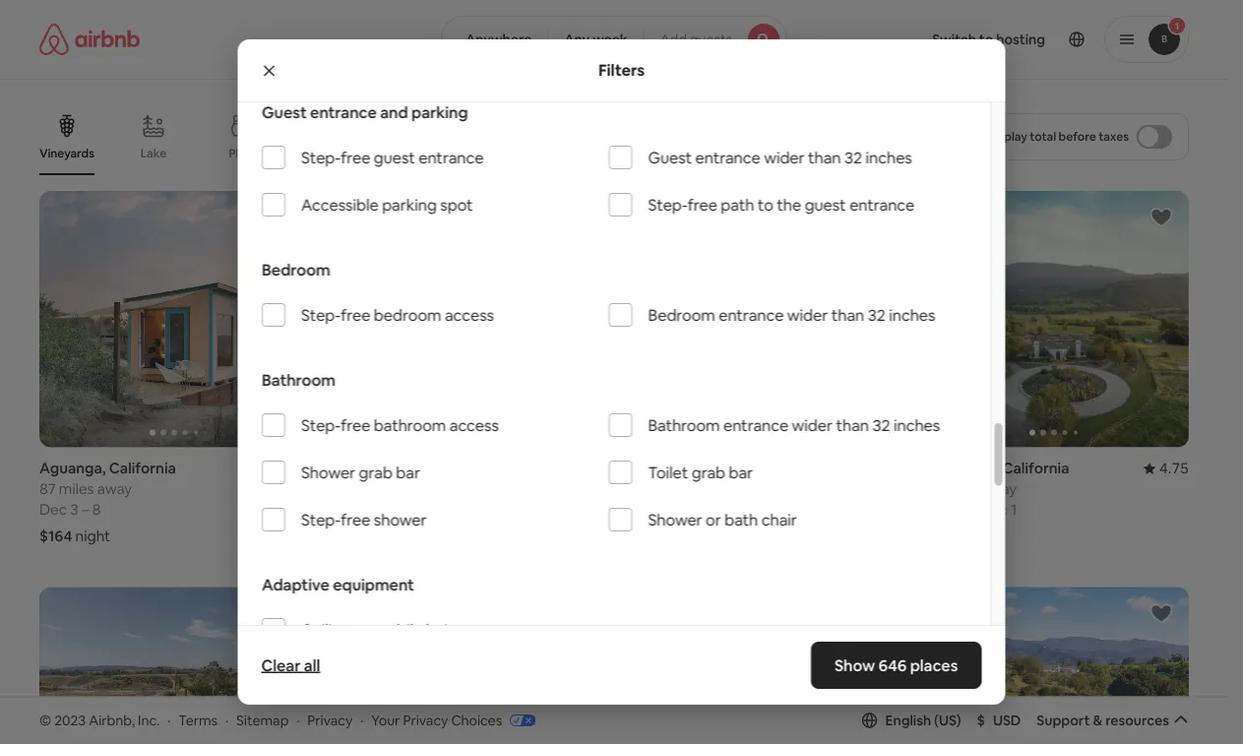 Task type: describe. For each thing, give the bounding box(es) containing it.
4.75 out of 5 average rating image
[[1144, 459, 1190, 478]]

anywhere button
[[441, 16, 549, 63]]

free for bedroom
[[340, 306, 370, 326]]

than for bathroom entrance wider than 32 inches
[[836, 416, 869, 436]]

show 646 places link
[[812, 642, 982, 689]]

iconic
[[405, 146, 438, 161]]

add to wishlist: aguanga, california image
[[270, 206, 293, 229]]

sitemap link
[[236, 712, 289, 729]]

terms · sitemap · privacy ·
[[179, 712, 364, 729]]

step-free shower
[[301, 510, 426, 531]]

bath
[[725, 510, 758, 531]]

privacy link
[[308, 712, 353, 729]]

views
[[640, 146, 672, 161]]

4.95 out of 5 average rating image
[[264, 459, 309, 478]]

guests
[[690, 31, 733, 48]]

cities
[[441, 146, 470, 161]]

support & resources button
[[1037, 712, 1190, 730]]

aguanga,
[[39, 459, 106, 478]]

bathroom entrance wider than 32 inches
[[648, 416, 940, 436]]

shower for shower or bath chair
[[648, 510, 702, 531]]

110
[[920, 479, 941, 499]]

wider for guest
[[764, 148, 805, 168]]

mansions
[[792, 146, 844, 161]]

$164
[[39, 527, 72, 546]]

1 privacy from the left
[[308, 712, 353, 729]]

wider for bedroom
[[787, 306, 828, 326]]

26
[[950, 500, 967, 519]]

iconic cities
[[405, 146, 470, 161]]

california for malibu, california 36 miles away nov 1 – 6 $1,091 night
[[679, 459, 746, 478]]

accessible
[[301, 195, 378, 215]]

bathroom for bathroom
[[261, 371, 335, 391]]

lake
[[141, 146, 167, 161]]

vineyards
[[39, 146, 94, 161]]

$ usd
[[978, 712, 1022, 730]]

sitemap
[[236, 712, 289, 729]]

3 · from the left
[[297, 712, 300, 729]]

support & resources
[[1037, 712, 1170, 730]]

miles for 87
[[59, 479, 94, 499]]

inc.
[[138, 712, 160, 729]]

step- for step-free guest entrance
[[301, 148, 340, 168]]

before
[[1059, 129, 1097, 144]]

4.95
[[279, 459, 309, 478]]

miles for 40
[[354, 479, 389, 499]]

bar for shower grab bar
[[396, 463, 420, 483]]

step- for step-free path to the guest entrance
[[648, 195, 688, 215]]

add to wishlist: fallbrook, california image
[[1150, 602, 1174, 626]]

ceiling or mobile hoist
[[301, 621, 461, 641]]

– inside santa ynez, california 110 miles away nov 26 – dec 1 night
[[970, 500, 977, 519]]

shower for shower grab bar
[[301, 463, 355, 483]]

40
[[333, 479, 350, 499]]

show map button
[[549, 610, 680, 657]]

your
[[372, 712, 400, 729]]

4.75
[[1160, 459, 1190, 478]]

support
[[1037, 712, 1091, 730]]

8
[[92, 500, 101, 519]]

1 · from the left
[[168, 712, 171, 729]]

wider for bathroom
[[792, 416, 833, 436]]

3
[[70, 500, 78, 519]]

to
[[758, 195, 773, 215]]

away inside santa ynez, california 110 miles away nov 26 – dec 1 night
[[983, 479, 1017, 499]]

english (us)
[[886, 712, 962, 730]]

guest entrance wider than 32 inches
[[648, 148, 912, 168]]

guest for guest entrance wider than 32 inches
[[648, 148, 692, 168]]

california for aguanga, california 87 miles away dec 3 – 8 $164 night
[[109, 459, 176, 478]]

add to wishlist: malibu, california image
[[857, 206, 880, 229]]

2 privacy from the left
[[403, 712, 448, 729]]

places
[[911, 655, 959, 676]]

(us)
[[935, 712, 962, 730]]

malibu, california 36 miles away nov 1 – 6 $1,091 night
[[626, 459, 746, 546]]

free for path
[[688, 195, 717, 215]]

bedroom for bedroom
[[261, 260, 330, 280]]

add to wishlist: temecula, california image
[[270, 602, 293, 626]]

resources
[[1106, 712, 1170, 730]]

$3,795
[[333, 527, 378, 546]]

the
[[777, 195, 801, 215]]

bedroom entrance wider than 32 inches
[[648, 306, 935, 326]]

dec inside santa ynez, california 110 miles away nov 26 – dec 1 night
[[981, 500, 1008, 519]]

2023
[[54, 712, 86, 729]]

toilet grab bar
[[648, 463, 753, 483]]

amazing views
[[589, 146, 672, 161]]

– for $3,795
[[372, 500, 380, 519]]

play
[[229, 146, 251, 161]]

1 vertical spatial parking
[[382, 195, 437, 215]]

step-free bathroom access
[[301, 416, 499, 436]]

mobile
[[373, 621, 422, 641]]

entrance for bedroom entrance wider than 32 inches
[[719, 306, 784, 326]]

bathroom for bathroom entrance wider than 32 inches
[[648, 416, 720, 436]]

your privacy choices link
[[372, 712, 536, 731]]

bedroom for bedroom entrance wider than 32 inches
[[648, 306, 715, 326]]

display total before taxes button
[[971, 113, 1190, 161]]

display
[[987, 129, 1028, 144]]

spot
[[440, 195, 473, 215]]

step-free bedroom access
[[301, 306, 494, 326]]

&
[[1094, 712, 1103, 730]]

grab for shower
[[359, 463, 392, 483]]

pianos
[[336, 146, 373, 161]]

away for $3,795
[[392, 479, 427, 499]]

entrance for guest entrance wider than 32 inches
[[695, 148, 760, 168]]

©
[[39, 712, 51, 729]]

36
[[626, 479, 643, 499]]

add
[[661, 31, 687, 48]]

night for $3,795
[[381, 527, 416, 546]]

and
[[380, 103, 408, 123]]

0 vertical spatial parking
[[411, 103, 468, 123]]

grand
[[299, 146, 334, 161]]

anywhere
[[466, 31, 532, 48]]

ynez,
[[962, 459, 1000, 478]]

night for $164
[[75, 527, 110, 546]]

© 2023 airbnb, inc. ·
[[39, 712, 171, 729]]

english (us) button
[[862, 712, 962, 730]]

path
[[721, 195, 754, 215]]



Task type: vqa. For each thing, say whether or not it's contained in the screenshot.
the middle 1
yes



Task type: locate. For each thing, give the bounding box(es) containing it.
guest
[[374, 148, 415, 168], [805, 195, 846, 215]]

1 vertical spatial or
[[354, 621, 369, 641]]

omg!
[[715, 146, 747, 161]]

or
[[706, 510, 721, 531], [354, 621, 369, 641]]

2 night from the left
[[381, 527, 416, 546]]

free left bedroom
[[340, 306, 370, 326]]

access right bedroom
[[445, 306, 494, 326]]

show inside filters dialog
[[835, 655, 876, 676]]

bathroom up 4.95
[[261, 371, 335, 391]]

access for step-free bedroom access
[[445, 306, 494, 326]]

california for malibu, california 40 miles away nov 1 – 6 $3,795 night
[[385, 459, 452, 478]]

night inside santa ynez, california 110 miles away nov 26 – dec 1 night
[[969, 527, 1004, 546]]

nov inside malibu, california 36 miles away nov 1 – 6 $1,091 night
[[626, 500, 653, 519]]

miles right 40
[[354, 479, 389, 499]]

4 california from the left
[[1003, 459, 1070, 478]]

california up the shower or bath chair
[[679, 459, 746, 478]]

guest right amazing
[[648, 148, 692, 168]]

any week button
[[548, 16, 645, 63]]

1 horizontal spatial bathroom
[[648, 416, 720, 436]]

2 vertical spatial 32
[[872, 416, 890, 436]]

0 vertical spatial shower
[[301, 463, 355, 483]]

1 away from the left
[[97, 479, 132, 499]]

3 miles from the left
[[646, 479, 682, 499]]

nov for 40
[[333, 500, 360, 519]]

0 vertical spatial access
[[445, 306, 494, 326]]

3 nov from the left
[[920, 500, 947, 519]]

6 inside malibu, california 40 miles away nov 1 – 6 $3,795 night
[[383, 500, 392, 519]]

1 california from the left
[[109, 459, 176, 478]]

profile element
[[812, 0, 1190, 79]]

1 horizontal spatial guest
[[805, 195, 846, 215]]

1 horizontal spatial bar
[[729, 463, 753, 483]]

week
[[593, 31, 628, 48]]

6 down toilet
[[676, 500, 685, 519]]

step-
[[301, 148, 340, 168], [648, 195, 688, 215], [301, 306, 340, 326], [301, 416, 340, 436], [301, 510, 340, 531]]

1 up $3,795
[[363, 500, 369, 519]]

0 horizontal spatial dec
[[39, 500, 67, 519]]

grab for toilet
[[692, 463, 725, 483]]

dec right 26
[[981, 500, 1008, 519]]

privacy right your
[[403, 712, 448, 729]]

away for $1,091
[[685, 479, 720, 499]]

1 vertical spatial inches
[[889, 306, 935, 326]]

1 vertical spatial 32
[[868, 306, 886, 326]]

0 horizontal spatial show
[[569, 625, 604, 643]]

privacy left your
[[308, 712, 353, 729]]

show for show 646 places
[[835, 655, 876, 676]]

1 vertical spatial wider
[[787, 306, 828, 326]]

california right ynez,
[[1003, 459, 1070, 478]]

bar for toilet grab bar
[[729, 463, 753, 483]]

california inside santa ynez, california 110 miles away nov 26 – dec 1 night
[[1003, 459, 1070, 478]]

away inside malibu, california 36 miles away nov 1 – 6 $1,091 night
[[685, 479, 720, 499]]

1 horizontal spatial shower
[[648, 510, 702, 531]]

0 horizontal spatial or
[[354, 621, 369, 641]]

away up the shower or bath chair
[[685, 479, 720, 499]]

1 horizontal spatial nov
[[626, 500, 653, 519]]

equipment
[[333, 575, 414, 596]]

nov inside malibu, california 40 miles away nov 1 – 6 $3,795 night
[[333, 500, 360, 519]]

access
[[445, 306, 494, 326], [449, 416, 499, 436]]

step- up 4.95
[[301, 416, 340, 436]]

32
[[844, 148, 862, 168], [868, 306, 886, 326], [872, 416, 890, 436]]

bar down bathroom at bottom
[[396, 463, 420, 483]]

any
[[565, 31, 590, 48]]

0 horizontal spatial bar
[[396, 463, 420, 483]]

night right $1,091
[[672, 527, 707, 546]]

step-free path to the guest entrance
[[648, 195, 915, 215]]

than for bedroom entrance wider than 32 inches
[[831, 306, 864, 326]]

2 horizontal spatial 1
[[1011, 500, 1018, 519]]

1 – from the left
[[82, 500, 89, 519]]

bar up bath
[[729, 463, 753, 483]]

inches for guest entrance wider than 32 inches
[[866, 148, 912, 168]]

– up $1,091
[[666, 500, 673, 519]]

add to wishlist: santa ynez, california image
[[1150, 206, 1174, 229]]

1 for 40
[[363, 500, 369, 519]]

taxes
[[1099, 129, 1130, 144]]

step-free guest entrance
[[301, 148, 483, 168]]

inches for bathroom entrance wider than 32 inches
[[894, 416, 940, 436]]

malibu, for 40
[[333, 459, 382, 478]]

1 vertical spatial guest
[[648, 148, 692, 168]]

show
[[569, 625, 604, 643], [835, 655, 876, 676]]

1 grab from the left
[[359, 463, 392, 483]]

shower or bath chair
[[648, 510, 797, 531]]

2 horizontal spatial nov
[[920, 500, 947, 519]]

2 vertical spatial than
[[836, 416, 869, 436]]

1 horizontal spatial show
[[835, 655, 876, 676]]

1 horizontal spatial 1
[[656, 500, 663, 519]]

or for shower
[[706, 510, 721, 531]]

or for ceiling
[[354, 621, 369, 641]]

inches for bedroom entrance wider than 32 inches
[[889, 306, 935, 326]]

wider
[[764, 148, 805, 168], [787, 306, 828, 326], [792, 416, 833, 436]]

entrance for guest entrance and parking
[[310, 103, 377, 123]]

or left bath
[[706, 510, 721, 531]]

miles up 26
[[944, 479, 979, 499]]

night
[[75, 527, 110, 546], [381, 527, 416, 546], [672, 527, 707, 546], [969, 527, 1004, 546]]

0 horizontal spatial bedroom
[[261, 260, 330, 280]]

malibu, for 36
[[626, 459, 676, 478]]

show left 646
[[835, 655, 876, 676]]

dec left 3
[[39, 500, 67, 519]]

guest for guest entrance and parking
[[261, 103, 306, 123]]

guest right pianos
[[374, 148, 415, 168]]

than
[[808, 148, 841, 168], [831, 306, 864, 326], [836, 416, 869, 436]]

choices
[[451, 712, 502, 729]]

4 · from the left
[[361, 712, 364, 729]]

away inside malibu, california 40 miles away nov 1 – 6 $3,795 night
[[392, 479, 427, 499]]

1 miles from the left
[[59, 479, 94, 499]]

clear all button
[[252, 646, 330, 685]]

california inside aguanga, california 87 miles away dec 3 – 8 $164 night
[[109, 459, 176, 478]]

3 away from the left
[[685, 479, 720, 499]]

or left mobile
[[354, 621, 369, 641]]

0 horizontal spatial malibu,
[[333, 459, 382, 478]]

california inside malibu, california 36 miles away nov 1 – 6 $1,091 night
[[679, 459, 746, 478]]

show left map
[[569, 625, 604, 643]]

1 bar from the left
[[396, 463, 420, 483]]

step- down 40
[[301, 510, 340, 531]]

1 vertical spatial shower
[[648, 510, 702, 531]]

than for guest entrance wider than 32 inches
[[808, 148, 841, 168]]

2 · from the left
[[225, 712, 229, 729]]

filters dialog
[[238, 15, 1006, 722]]

free for bathroom
[[340, 416, 370, 436]]

1 horizontal spatial privacy
[[403, 712, 448, 729]]

shower grab bar
[[301, 463, 420, 483]]

malibu,
[[333, 459, 382, 478], [626, 459, 676, 478]]

· left privacy link
[[297, 712, 300, 729]]

– inside malibu, california 36 miles away nov 1 – 6 $1,091 night
[[666, 500, 673, 519]]

show for show map
[[569, 625, 604, 643]]

away
[[97, 479, 132, 499], [392, 479, 427, 499], [685, 479, 720, 499], [983, 479, 1017, 499]]

entrance
[[310, 103, 377, 123], [418, 148, 483, 168], [695, 148, 760, 168], [850, 195, 915, 215], [719, 306, 784, 326], [723, 416, 788, 436]]

miles right the 36
[[646, 479, 682, 499]]

aguanga, california 87 miles away dec 3 – 8 $164 night
[[39, 459, 176, 546]]

0 vertical spatial inches
[[866, 148, 912, 168]]

hoist
[[425, 621, 461, 641]]

shower
[[301, 463, 355, 483], [648, 510, 702, 531]]

free up the "shower grab bar"
[[340, 416, 370, 436]]

1 6 from the left
[[383, 500, 392, 519]]

miles up 3
[[59, 479, 94, 499]]

miles for 36
[[646, 479, 682, 499]]

total
[[1030, 129, 1057, 144]]

1 inside malibu, california 40 miles away nov 1 – 6 $3,795 night
[[363, 500, 369, 519]]

parking up iconic cities
[[411, 103, 468, 123]]

1 vertical spatial bathroom
[[648, 416, 720, 436]]

2 away from the left
[[392, 479, 427, 499]]

bathroom
[[261, 371, 335, 391], [648, 416, 720, 436]]

6 inside malibu, california 36 miles away nov 1 – 6 $1,091 night
[[676, 500, 685, 519]]

0 horizontal spatial nov
[[333, 500, 360, 519]]

1 vertical spatial bedroom
[[648, 306, 715, 326]]

display total before taxes
[[987, 129, 1130, 144]]

nov for 36
[[626, 500, 653, 519]]

1 dec from the left
[[39, 500, 67, 519]]

malibu, inside malibu, california 40 miles away nov 1 – 6 $3,795 night
[[333, 459, 382, 478]]

accessible parking spot
[[301, 195, 473, 215]]

0 horizontal spatial bathroom
[[261, 371, 335, 391]]

6 for $1,091
[[676, 500, 685, 519]]

map
[[607, 625, 636, 643]]

adaptive equipment
[[261, 575, 414, 596]]

english
[[886, 712, 932, 730]]

santa ynez, california 110 miles away nov 26 – dec 1 night
[[920, 459, 1070, 546]]

1 for 36
[[656, 500, 663, 519]]

shower up step-free shower
[[301, 463, 355, 483]]

0 horizontal spatial privacy
[[308, 712, 353, 729]]

usd
[[994, 712, 1022, 730]]

nov inside santa ynez, california 110 miles away nov 26 – dec 1 night
[[920, 500, 947, 519]]

night for $1,091
[[672, 527, 707, 546]]

california down bathroom at bottom
[[385, 459, 452, 478]]

2 vertical spatial wider
[[792, 416, 833, 436]]

grand pianos
[[299, 146, 373, 161]]

0 horizontal spatial guest
[[261, 103, 306, 123]]

away down ynez,
[[983, 479, 1017, 499]]

show 646 places
[[835, 655, 959, 676]]

nov down the 36
[[626, 500, 653, 519]]

none search field containing anywhere
[[441, 16, 788, 63]]

0 vertical spatial bedroom
[[261, 260, 330, 280]]

1 inside malibu, california 36 miles away nov 1 – 6 $1,091 night
[[656, 500, 663, 519]]

clear all
[[261, 655, 320, 676]]

free right grand
[[340, 148, 370, 168]]

1
[[363, 500, 369, 519], [656, 500, 663, 519], [1011, 500, 1018, 519]]

0 vertical spatial wider
[[764, 148, 805, 168]]

bedroom
[[261, 260, 330, 280], [648, 306, 715, 326]]

3 – from the left
[[666, 500, 673, 519]]

3 california from the left
[[679, 459, 746, 478]]

– for $164
[[82, 500, 89, 519]]

1 up $1,091
[[656, 500, 663, 519]]

chair
[[761, 510, 797, 531]]

0 horizontal spatial 1
[[363, 500, 369, 519]]

– right 26
[[970, 500, 977, 519]]

night right $3,795
[[381, 527, 416, 546]]

free for shower
[[340, 510, 370, 531]]

miles inside malibu, california 40 miles away nov 1 – 6 $3,795 night
[[354, 479, 389, 499]]

1 horizontal spatial guest
[[648, 148, 692, 168]]

free down 40
[[340, 510, 370, 531]]

2 malibu, from the left
[[626, 459, 676, 478]]

4 night from the left
[[969, 527, 1004, 546]]

1 nov from the left
[[333, 500, 360, 519]]

ceiling
[[301, 621, 350, 641]]

show map
[[569, 625, 636, 643]]

0 vertical spatial guest
[[261, 103, 306, 123]]

away inside aguanga, california 87 miles away dec 3 – 8 $164 night
[[97, 479, 132, 499]]

step- for step-free bedroom access
[[301, 306, 340, 326]]

32 for guest entrance wider than 32 inches
[[844, 148, 862, 168]]

87
[[39, 479, 56, 499]]

add guests button
[[644, 16, 788, 63]]

– for $1,091
[[666, 500, 673, 519]]

guest entrance and parking
[[261, 103, 468, 123]]

malibu, up 40
[[333, 459, 382, 478]]

2 vertical spatial inches
[[894, 416, 940, 436]]

4 away from the left
[[983, 479, 1017, 499]]

4 miles from the left
[[944, 479, 979, 499]]

– up $3,795
[[372, 500, 380, 519]]

shower
[[374, 510, 426, 531]]

nov
[[333, 500, 360, 519], [626, 500, 653, 519], [920, 500, 947, 519]]

1 horizontal spatial malibu,
[[626, 459, 676, 478]]

1 right 26
[[1011, 500, 1018, 519]]

646
[[879, 655, 907, 676]]

entrance for bathroom entrance wider than 32 inches
[[723, 416, 788, 436]]

0 vertical spatial than
[[808, 148, 841, 168]]

0 horizontal spatial grab
[[359, 463, 392, 483]]

2 miles from the left
[[354, 479, 389, 499]]

malibu, up the 36
[[626, 459, 676, 478]]

california inside malibu, california 40 miles away nov 1 – 6 $3,795 night
[[385, 459, 452, 478]]

california right aguanga,
[[109, 459, 176, 478]]

miles inside aguanga, california 87 miles away dec 3 – 8 $164 night
[[59, 479, 94, 499]]

guest right the
[[805, 195, 846, 215]]

toilet
[[648, 463, 688, 483]]

group containing iconic cities
[[39, 98, 852, 175]]

· right inc.
[[168, 712, 171, 729]]

malibu, inside malibu, california 36 miles away nov 1 – 6 $1,091 night
[[626, 459, 676, 478]]

32 for bathroom entrance wider than 32 inches
[[872, 416, 890, 436]]

night down 8 in the bottom of the page
[[75, 527, 110, 546]]

3 night from the left
[[672, 527, 707, 546]]

·
[[168, 712, 171, 729], [225, 712, 229, 729], [297, 712, 300, 729], [361, 712, 364, 729]]

0 vertical spatial bathroom
[[261, 371, 335, 391]]

– inside aguanga, california 87 miles away dec 3 – 8 $164 night
[[82, 500, 89, 519]]

away up shower
[[392, 479, 427, 499]]

1 horizontal spatial dec
[[981, 500, 1008, 519]]

terms link
[[179, 712, 218, 729]]

· left your
[[361, 712, 364, 729]]

free for guest
[[340, 148, 370, 168]]

2 dec from the left
[[981, 500, 1008, 519]]

free left path
[[688, 195, 717, 215]]

32 for bedroom entrance wider than 32 inches
[[868, 306, 886, 326]]

miles
[[59, 479, 94, 499], [354, 479, 389, 499], [646, 479, 682, 499], [944, 479, 979, 499]]

2 nov from the left
[[626, 500, 653, 519]]

step- for step-free bathroom access
[[301, 416, 340, 436]]

1 vertical spatial access
[[449, 416, 499, 436]]

access right bathroom at bottom
[[449, 416, 499, 436]]

2 grab from the left
[[692, 463, 725, 483]]

parking left spot
[[382, 195, 437, 215]]

step- left bedroom
[[301, 306, 340, 326]]

2 – from the left
[[372, 500, 380, 519]]

dec inside aguanga, california 87 miles away dec 3 – 8 $164 night
[[39, 500, 67, 519]]

night inside aguanga, california 87 miles away dec 3 – 8 $164 night
[[75, 527, 110, 546]]

· right terms link
[[225, 712, 229, 729]]

0 horizontal spatial 6
[[383, 500, 392, 519]]

None search field
[[441, 16, 788, 63]]

group
[[39, 98, 852, 175], [39, 191, 309, 447], [333, 191, 603, 447], [626, 191, 896, 447], [920, 191, 1190, 447], [39, 587, 309, 745], [333, 587, 603, 745], [626, 587, 896, 745], [920, 587, 1190, 745]]

0 vertical spatial guest
[[374, 148, 415, 168]]

0 vertical spatial 32
[[844, 148, 862, 168]]

show inside button
[[569, 625, 604, 643]]

4 – from the left
[[970, 500, 977, 519]]

0 vertical spatial show
[[569, 625, 604, 643]]

malibu, california 40 miles away nov 1 – 6 $3,795 night
[[333, 459, 452, 546]]

1 horizontal spatial grab
[[692, 463, 725, 483]]

2 1 from the left
[[656, 500, 663, 519]]

shower down toilet
[[648, 510, 702, 531]]

1 malibu, from the left
[[333, 459, 382, 478]]

filters
[[599, 60, 645, 80]]

step- up "accessible"
[[301, 148, 340, 168]]

1 horizontal spatial bedroom
[[648, 306, 715, 326]]

santa
[[920, 459, 959, 478]]

6 down the "shower grab bar"
[[383, 500, 392, 519]]

add guests
[[661, 31, 733, 48]]

grab right toilet
[[692, 463, 725, 483]]

step- down views
[[648, 195, 688, 215]]

2 bar from the left
[[729, 463, 753, 483]]

0 vertical spatial or
[[706, 510, 721, 531]]

nov down 110
[[920, 500, 947, 519]]

away for $164
[[97, 479, 132, 499]]

1 vertical spatial than
[[831, 306, 864, 326]]

$1,091
[[626, 527, 669, 546]]

3 1 from the left
[[1011, 500, 1018, 519]]

bathroom up toilet
[[648, 416, 720, 436]]

– inside malibu, california 40 miles away nov 1 – 6 $3,795 night
[[372, 500, 380, 519]]

2 california from the left
[[385, 459, 452, 478]]

1 night from the left
[[75, 527, 110, 546]]

1 horizontal spatial 6
[[676, 500, 685, 519]]

1 vertical spatial show
[[835, 655, 876, 676]]

away up 8 in the bottom of the page
[[97, 479, 132, 499]]

night down ynez,
[[969, 527, 1004, 546]]

2 6 from the left
[[676, 500, 685, 519]]

1 horizontal spatial or
[[706, 510, 721, 531]]

night inside malibu, california 36 miles away nov 1 – 6 $1,091 night
[[672, 527, 707, 546]]

1 vertical spatial guest
[[805, 195, 846, 215]]

your privacy choices
[[372, 712, 502, 729]]

guest up grand
[[261, 103, 306, 123]]

0 horizontal spatial shower
[[301, 463, 355, 483]]

6 for $3,795
[[383, 500, 392, 519]]

1 inside santa ynez, california 110 miles away nov 26 – dec 1 night
[[1011, 500, 1018, 519]]

access for step-free bathroom access
[[449, 416, 499, 436]]

1 1 from the left
[[363, 500, 369, 519]]

grab right 40
[[359, 463, 392, 483]]

miles inside santa ynez, california 110 miles away nov 26 – dec 1 night
[[944, 479, 979, 499]]

step- for step-free shower
[[301, 510, 340, 531]]

dec
[[39, 500, 67, 519], [981, 500, 1008, 519]]

bedroom
[[374, 306, 441, 326]]

clear
[[261, 655, 301, 676]]

miles inside malibu, california 36 miles away nov 1 – 6 $1,091 night
[[646, 479, 682, 499]]

0 horizontal spatial guest
[[374, 148, 415, 168]]

nov down 40
[[333, 500, 360, 519]]

– right 3
[[82, 500, 89, 519]]

free
[[340, 148, 370, 168], [688, 195, 717, 215], [340, 306, 370, 326], [340, 416, 370, 436], [340, 510, 370, 531]]

night inside malibu, california 40 miles away nov 1 – 6 $3,795 night
[[381, 527, 416, 546]]



